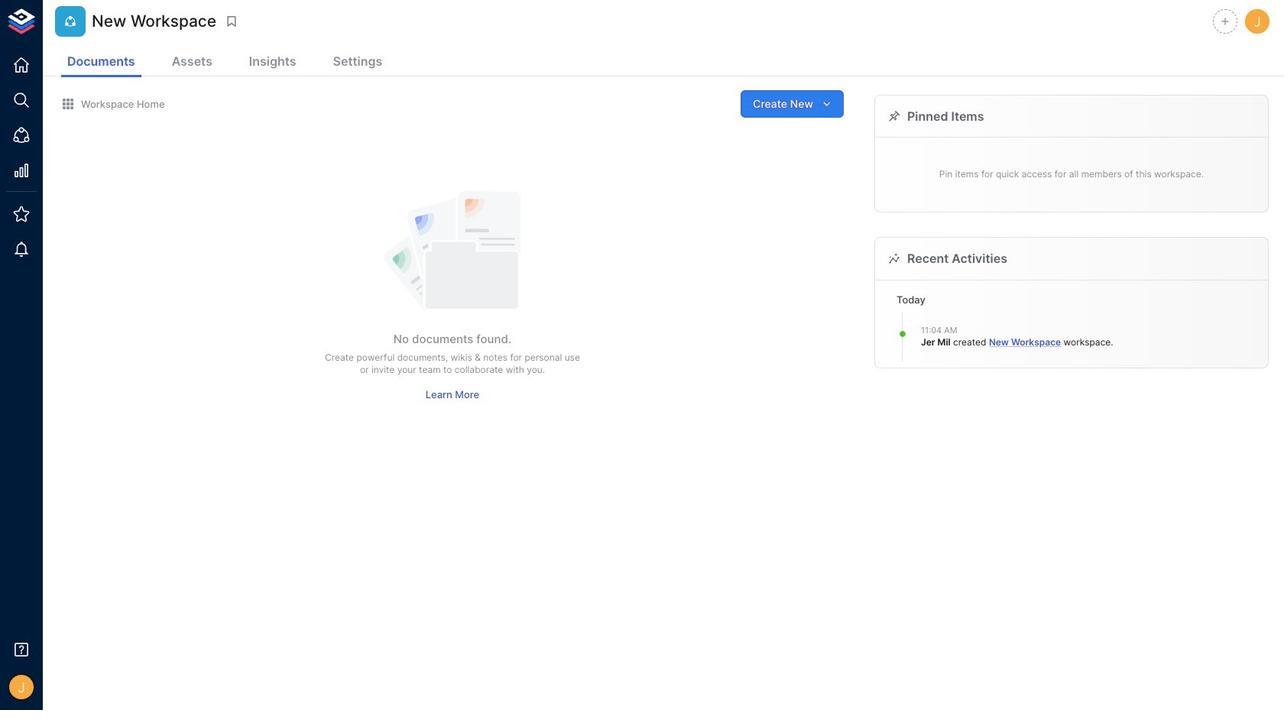 Task type: locate. For each thing, give the bounding box(es) containing it.
bookmark image
[[225, 15, 239, 28]]



Task type: vqa. For each thing, say whether or not it's contained in the screenshot.
Remove Bookmark image
no



